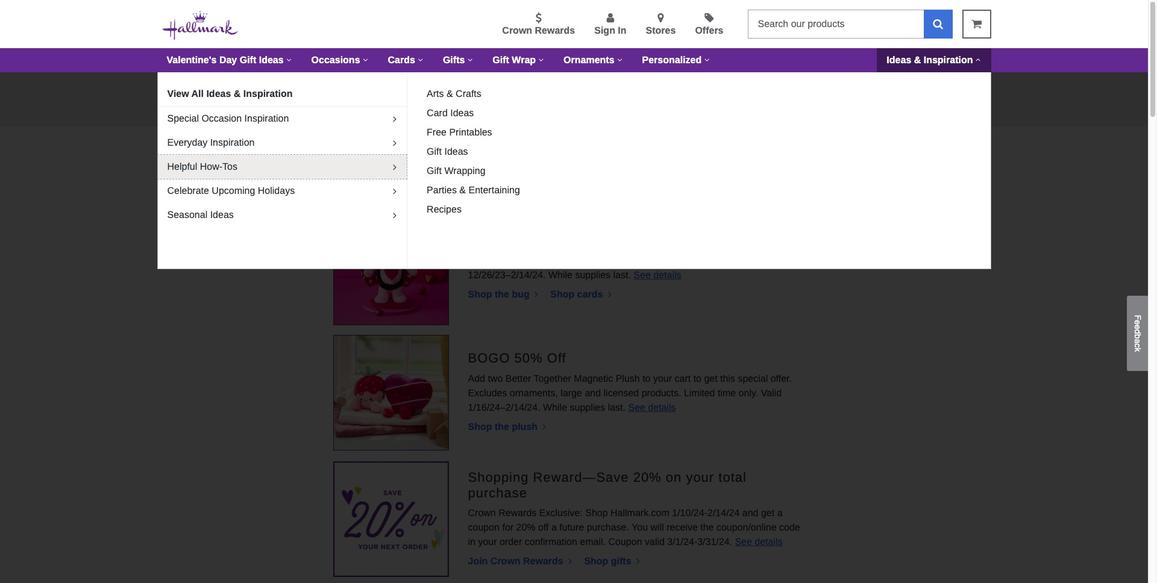 Task type: vqa. For each thing, say whether or not it's contained in the screenshot.
We on Facebook image
no



Task type: locate. For each thing, give the bounding box(es) containing it.
2 vertical spatial details
[[755, 537, 783, 548]]

1 to from the left
[[643, 374, 651, 384]]

1 vertical spatial sign
[[387, 94, 411, 104]]

0 vertical spatial time
[[717, 255, 736, 266]]

icon image right gifts
[[634, 557, 640, 566]]

valid
[[645, 537, 665, 548]]

2 vertical spatial offers
[[408, 179, 454, 200]]

shopping cart image
[[972, 19, 982, 30]]

see details link
[[634, 270, 681, 280], [628, 403, 676, 413], [735, 537, 783, 548]]

card
[[427, 108, 448, 118]]

banner
[[0, 0, 1148, 280]]

1 tab list from the left
[[158, 82, 407, 227]]

purchase inside shopping reward—save 20% on your total purchase
[[468, 486, 527, 501]]

shop gifts link
[[584, 557, 650, 567]]

offers inside all offers link
[[450, 139, 478, 149]]

0 vertical spatial see
[[634, 270, 651, 280]]

0 vertical spatial in
[[618, 25, 627, 36]]

purchase inside "$24.99 with the purchase of three hallmark cards. limited time only. valid 12/26/23–2/14/24. while supplies last."
[[536, 255, 576, 266]]

1 vertical spatial in
[[468, 537, 476, 548]]

in left stores
[[618, 25, 627, 36]]

gift down "free"
[[427, 146, 442, 157]]

menu bar
[[157, 48, 991, 72]]

0 horizontal spatial get
[[704, 374, 718, 384]]

2 to from the left
[[694, 374, 702, 384]]

limited right cards.
[[684, 255, 715, 266]]

special
[[167, 113, 199, 124]]

inspiration down view all ideas & inspiration "link"
[[244, 113, 289, 124]]

see details link for off
[[628, 403, 676, 413]]

1 horizontal spatial a
[[777, 508, 783, 519]]

1 vertical spatial all
[[435, 139, 447, 149]]

menu
[[257, 10, 738, 38]]

1 horizontal spatial get
[[761, 508, 775, 519]]

details down the code
[[755, 537, 783, 548]]

0 vertical spatial valid
[[761, 255, 781, 266]]

purchase down shopping
[[468, 486, 527, 501]]

to right cart
[[694, 374, 702, 384]]

d
[[1133, 329, 1143, 334]]

together
[[534, 374, 571, 384]]

0 vertical spatial crown
[[502, 25, 532, 36]]

time down this
[[718, 388, 736, 398]]

1 vertical spatial details
[[648, 403, 676, 413]]

sign
[[594, 25, 615, 36], [387, 94, 411, 104]]

limited down cart
[[684, 388, 715, 398]]

shop left the cards
[[551, 289, 575, 299]]

rewards inside crown rewards exclusive: shop hallmark.com 1/10/24-2/14/24 and get a coupon for 20% off a future purchase. you will receive the coupon/online code in your order confirmation email. coupon valid 3/1/24-3/31/24.
[[499, 508, 537, 519]]

icon image inside shop the plush link
[[540, 422, 546, 431]]

1 vertical spatial special
[[738, 374, 768, 384]]

& for arts
[[447, 89, 453, 99]]

supplies down three
[[575, 270, 611, 280]]

$24.99
[[468, 255, 498, 266]]

and up the "coupon/online"
[[743, 508, 759, 519]]

&
[[914, 55, 921, 65], [234, 89, 241, 99], [447, 89, 453, 99], [460, 185, 466, 195]]

see details down products.
[[628, 403, 676, 413]]

$24.99 with the purchase of three hallmark cards. limited time only. valid 12/26/23–2/14/24. while supplies last.
[[468, 255, 781, 280]]

gift wrap link
[[483, 48, 554, 72]]

free
[[427, 127, 447, 137]]

0 vertical spatial 20%
[[633, 470, 662, 485]]

1 horizontal spatial for
[[502, 523, 514, 533]]

2 vertical spatial see details
[[735, 537, 783, 548]]

get left this
[[704, 374, 718, 384]]

0 horizontal spatial tab list
[[158, 82, 407, 227]]

0 vertical spatial for
[[431, 94, 452, 104]]

None search field
[[748, 10, 953, 39]]

cards
[[577, 289, 603, 299]]

0 vertical spatial a
[[1133, 339, 1143, 343]]

the
[[520, 255, 533, 266], [495, 289, 509, 299], [495, 422, 509, 432], [701, 523, 714, 533]]

parties
[[427, 185, 457, 195]]

last. inside "$24.99 with the purchase of three hallmark cards. limited time only. valid 12/26/23–2/14/24. while supplies last."
[[613, 270, 631, 280]]

offers link
[[695, 13, 724, 38]]

printables
[[449, 127, 492, 137]]

0 horizontal spatial in
[[468, 537, 476, 548]]

1 horizontal spatial sign
[[594, 25, 615, 36]]

0 horizontal spatial to
[[643, 374, 651, 384]]

menu containing crown rewards
[[257, 10, 738, 38]]

all inside "link"
[[191, 89, 204, 99]]

0 horizontal spatial all
[[191, 89, 204, 99]]

1 vertical spatial a
[[777, 508, 783, 519]]

helpful
[[167, 162, 197, 172]]

gift for gift wrap
[[493, 55, 509, 65]]

sign up ornaments "link"
[[594, 25, 615, 36]]

details
[[654, 270, 681, 280], [648, 403, 676, 413], [755, 537, 783, 548]]

exclusive:
[[539, 508, 583, 519]]

and inside add two better together magnetic plush to your cart to get this special offer. excludes ornaments, large and licensed products. limited time only. valid 1/16/24–2/14/24. while supplies last.
[[585, 388, 601, 398]]

see details down cards.
[[634, 270, 681, 280]]

inspiration
[[924, 55, 973, 65], [243, 89, 293, 99], [244, 113, 289, 124], [210, 137, 255, 148]]

crown for crown rewards
[[502, 25, 532, 36]]

crown down order
[[491, 557, 521, 567]]

supplies inside add two better together magnetic plush to your cart to get this special offer. excludes ornaments, large and licensed products. limited time only. valid 1/16/24–2/14/24. while supplies last.
[[570, 403, 605, 413]]

0 vertical spatial rewards
[[535, 25, 575, 36]]

tab list
[[158, 82, 407, 227], [417, 82, 981, 280]]

2 vertical spatial see
[[735, 537, 752, 548]]

1 horizontal spatial and
[[743, 508, 759, 519]]

shop up "purchase."
[[585, 508, 608, 519]]

0 vertical spatial last.
[[613, 270, 631, 280]]

1 horizontal spatial purchase
[[536, 255, 576, 266]]

for up card
[[431, 94, 452, 104]]

hallmark link
[[162, 10, 247, 43]]

0 vertical spatial while
[[548, 270, 573, 280]]

2 horizontal spatial your
[[686, 470, 714, 485]]

gift right day
[[240, 55, 256, 65]]

sign inside banner
[[594, 25, 615, 36]]

0 vertical spatial supplies
[[575, 270, 611, 280]]

shop
[[468, 289, 492, 299], [551, 289, 575, 299], [468, 422, 492, 432], [585, 508, 608, 519], [584, 557, 608, 567]]

1 time from the top
[[717, 255, 736, 266]]

with
[[500, 255, 517, 266]]

0 vertical spatial get
[[704, 374, 718, 384]]

get inside add two better together magnetic plush to your cart to get this special offer. excludes ornaments, large and licensed products. limited time only. valid 1/16/24–2/14/24. while supplies last.
[[704, 374, 718, 384]]

all down "free"
[[435, 139, 447, 149]]

to right plush
[[643, 374, 651, 384]]

and inside crown rewards exclusive: shop hallmark.com 1/10/24-2/14/24 and get a coupon for 20% off a future purchase. you will receive the coupon/online code in your order confirmation email. coupon valid 3/1/24-3/31/24.
[[743, 508, 759, 519]]

icon image inside shop cards link
[[606, 289, 612, 299]]

all offers
[[435, 139, 478, 149]]

everyday inspiration
[[167, 137, 255, 148]]

the left bug
[[495, 289, 509, 299]]

valentine's day gift ideas
[[167, 55, 284, 65]]

offers inside the hallmark offers region
[[408, 179, 454, 200]]

offers down "free printables"
[[450, 139, 478, 149]]

20%
[[633, 470, 662, 485], [516, 523, 536, 533]]

1 vertical spatial time
[[718, 388, 736, 398]]

gift for gift ideas
[[427, 146, 442, 157]]

1 vertical spatial your
[[686, 470, 714, 485]]

see
[[634, 270, 651, 280], [628, 403, 646, 413], [735, 537, 752, 548]]

1 vertical spatial see
[[628, 403, 646, 413]]

limited
[[684, 255, 715, 266], [684, 388, 715, 398]]

helpful how-tos
[[167, 162, 237, 172]]

rewards up wrap
[[535, 25, 575, 36]]

e up d
[[1133, 320, 1143, 325]]

icon image right the cards
[[606, 289, 612, 299]]

0 vertical spatial your
[[653, 374, 672, 384]]

and down magnetic
[[585, 388, 601, 398]]

hallmark offers
[[333, 179, 454, 200]]

1 vertical spatial purchase
[[468, 486, 527, 501]]

last. down licensed
[[608, 403, 626, 413]]

offers up personalized link at the right top of the page
[[695, 25, 724, 36]]

last.
[[613, 270, 631, 280], [608, 403, 626, 413]]

20% left on
[[633, 470, 662, 485]]

1 vertical spatial rewards
[[499, 508, 537, 519]]

time right cards.
[[717, 255, 736, 266]]

while down the large
[[543, 403, 567, 413]]

gift left wrap
[[493, 55, 509, 65]]

a up k
[[1133, 339, 1143, 343]]

on
[[666, 470, 682, 485]]

1 vertical spatial last.
[[608, 403, 626, 413]]

1 vertical spatial see details
[[628, 403, 676, 413]]

1 vertical spatial for
[[502, 523, 514, 533]]

licensed
[[604, 388, 639, 398]]

total
[[719, 470, 747, 485]]

0 horizontal spatial and
[[585, 388, 601, 398]]

0 horizontal spatial 20%
[[516, 523, 536, 533]]

icon image right bug
[[532, 289, 538, 299]]

your up products.
[[653, 374, 672, 384]]

shop gifts
[[584, 557, 634, 567]]

your down coupon
[[478, 537, 497, 548]]

0 vertical spatial special
[[455, 94, 499, 104]]

1 vertical spatial supplies
[[570, 403, 605, 413]]

offers up recipes
[[408, 179, 454, 200]]

your right on
[[686, 470, 714, 485]]

1 horizontal spatial special
[[738, 374, 768, 384]]

sign for sign up for special offers
[[387, 94, 411, 104]]

only.
[[738, 255, 758, 266], [739, 388, 758, 398]]

special 20% off coupon for shopping hallmark.com image
[[334, 462, 448, 577]]

off
[[547, 351, 566, 366]]

20% left off
[[516, 523, 536, 533]]

hallmark offers region
[[0, 160, 1148, 583]]

while up shop cards
[[548, 270, 573, 280]]

tab list containing view all ideas & inspiration
[[158, 82, 407, 227]]

parties & entertaining link
[[422, 183, 525, 198]]

icon image
[[532, 289, 538, 299], [606, 289, 612, 299], [540, 422, 546, 431], [566, 557, 572, 566], [634, 557, 640, 566]]

1 vertical spatial hallmark
[[614, 255, 652, 266]]

icon image inside shop gifts link
[[634, 557, 640, 566]]

shop down email.
[[584, 557, 608, 567]]

last. up shop cards link
[[613, 270, 631, 280]]

2 limited from the top
[[684, 388, 715, 398]]

1 horizontal spatial your
[[653, 374, 672, 384]]

1 horizontal spatial 20%
[[633, 470, 662, 485]]

rewards inside crown rewards link
[[535, 25, 575, 36]]

crown rewards exclusive: shop hallmark.com 1/10/24-2/14/24 and get a coupon for 20% off a future purchase. you will receive the coupon/online code in your order confirmation email. coupon valid 3/1/24-3/31/24.
[[468, 508, 800, 548]]

icon image inside join crown rewards link
[[566, 557, 572, 566]]

2 time from the top
[[718, 388, 736, 398]]

see details link down the "coupon/online"
[[735, 537, 783, 548]]

1 vertical spatial valid
[[761, 388, 782, 398]]

1 vertical spatial crown
[[468, 508, 496, 519]]

you
[[632, 523, 648, 533]]

0 vertical spatial only.
[[738, 255, 758, 266]]

add two better together magnetic plush to your cart to get this special offer. excludes ornaments, large and licensed products. limited time only. valid 1/16/24–2/14/24. while supplies last.
[[468, 374, 792, 413]]

2 vertical spatial see details link
[[735, 537, 783, 548]]

parties & entertaining
[[427, 185, 520, 195]]

1 vertical spatial get
[[761, 508, 775, 519]]

0 vertical spatial limited
[[684, 255, 715, 266]]

products.
[[642, 388, 681, 398]]

0 horizontal spatial special
[[455, 94, 499, 104]]

rewards
[[535, 25, 575, 36], [499, 508, 537, 519], [523, 557, 563, 567]]

the right with
[[520, 255, 533, 266]]

1 vertical spatial while
[[543, 403, 567, 413]]

inspiration inside view all ideas & inspiration "link"
[[243, 89, 293, 99]]

0 horizontal spatial your
[[478, 537, 497, 548]]

ideas
[[259, 55, 284, 65], [887, 55, 912, 65], [206, 89, 231, 99], [450, 108, 474, 118], [444, 146, 468, 157], [210, 210, 234, 220]]

crown inside banner
[[502, 25, 532, 36]]

hallmark.com
[[611, 508, 670, 519]]

0 horizontal spatial purchase
[[468, 486, 527, 501]]

for
[[431, 94, 452, 104], [502, 523, 514, 533]]

a up the code
[[777, 508, 783, 519]]

special right this
[[738, 374, 768, 384]]

1 vertical spatial 20%
[[516, 523, 536, 533]]

ideas inside the valentine's day gift ideas link
[[259, 55, 284, 65]]

special inside add two better together magnetic plush to your cart to get this special offer. excludes ornaments, large and licensed products. limited time only. valid 1/16/24–2/14/24. while supplies last.
[[738, 374, 768, 384]]

see for 20%
[[735, 537, 752, 548]]

see for off
[[628, 403, 646, 413]]

1 limited from the top
[[684, 255, 715, 266]]

valid inside add two better together magnetic plush to your cart to get this special offer. excludes ornaments, large and licensed products. limited time only. valid 1/16/24–2/14/24. while supplies last.
[[761, 388, 782, 398]]

the up 3/31/24.
[[701, 523, 714, 533]]

receive
[[667, 523, 698, 533]]

1 horizontal spatial hallmark
[[614, 255, 652, 266]]

inspiration up tos on the top of page
[[210, 137, 255, 148]]

& inside menu bar
[[914, 55, 921, 65]]

1 vertical spatial and
[[743, 508, 759, 519]]

shop for crown rewards exclusive: shop hallmark.com 1/10/24-2/14/24 and get a coupon for 20% off a future purchase. you will receive the coupon/online code in your order confirmation email. coupon valid 3/1/24-3/31/24.
[[584, 557, 608, 567]]

inspiration down search icon
[[924, 55, 973, 65]]

icon image right 'plush'
[[540, 422, 546, 431]]

in inside banner
[[618, 25, 627, 36]]

order
[[500, 537, 522, 548]]

see details down the "coupon/online"
[[735, 537, 783, 548]]

1 vertical spatial offers
[[450, 139, 478, 149]]

banner containing crown rewards
[[0, 0, 1148, 280]]

2 horizontal spatial a
[[1133, 339, 1143, 343]]

for up order
[[502, 523, 514, 533]]

occasions
[[311, 55, 360, 65]]

hallmark
[[333, 179, 405, 200], [614, 255, 652, 266]]

ideas inside view all ideas & inspiration "link"
[[206, 89, 231, 99]]

0 vertical spatial sign
[[594, 25, 615, 36]]

2 tab list from the left
[[417, 82, 981, 280]]

2 vertical spatial your
[[478, 537, 497, 548]]

reward—save
[[533, 470, 629, 485]]

get up the "coupon/online"
[[761, 508, 775, 519]]

supplies
[[575, 270, 611, 280], [570, 403, 605, 413]]

rewards up order
[[499, 508, 537, 519]]

1 horizontal spatial in
[[618, 25, 627, 36]]

see details link down cards.
[[634, 270, 681, 280]]

magnetic
[[574, 374, 613, 384]]

see details link for 20%
[[735, 537, 783, 548]]

icon image down confirmation
[[566, 557, 572, 566]]

0 vertical spatial purchase
[[536, 255, 576, 266]]

& inside "link"
[[234, 89, 241, 99]]

shop the bug
[[468, 289, 532, 299]]

see details link down products.
[[628, 403, 676, 413]]

all offers navigation
[[152, 127, 996, 160]]

day
[[219, 55, 237, 65]]

& for parties
[[460, 185, 466, 195]]

offers
[[695, 25, 724, 36], [450, 139, 478, 149], [408, 179, 454, 200]]

1 horizontal spatial tab list
[[417, 82, 981, 280]]

2 vertical spatial a
[[552, 523, 557, 533]]

e up b
[[1133, 325, 1143, 329]]

cards.
[[655, 255, 681, 266]]

and
[[585, 388, 601, 398], [743, 508, 759, 519]]

tab list containing arts & crafts
[[417, 82, 981, 280]]

0 vertical spatial offers
[[695, 25, 724, 36]]

0 vertical spatial all
[[191, 89, 204, 99]]

1 horizontal spatial all
[[435, 139, 447, 149]]

crown up coupon
[[468, 508, 496, 519]]

gift up parties
[[427, 166, 442, 176]]

see details
[[634, 270, 681, 280], [628, 403, 676, 413], [735, 537, 783, 548]]

a right off
[[552, 523, 557, 533]]

0 horizontal spatial for
[[431, 94, 452, 104]]

1 vertical spatial limited
[[684, 388, 715, 398]]

rewards down confirmation
[[523, 557, 563, 567]]

crown up gift wrap
[[502, 25, 532, 36]]

a
[[1133, 339, 1143, 343], [777, 508, 783, 519], [552, 523, 557, 533]]

shop cards link
[[551, 289, 621, 299]]

1 vertical spatial see details link
[[628, 403, 676, 413]]

shop the plush link
[[468, 422, 556, 432]]

crown inside crown rewards exclusive: shop hallmark.com 1/10/24-2/14/24 and get a coupon for 20% off a future purchase. you will receive the coupon/online code in your order confirmation email. coupon valid 3/1/24-3/31/24.
[[468, 508, 496, 519]]

ideas inside card ideas link
[[450, 108, 474, 118]]

special up card ideas
[[455, 94, 499, 104]]

shop cards
[[551, 289, 606, 299]]

supplies down the large
[[570, 403, 605, 413]]

1 vertical spatial only.
[[739, 388, 758, 398]]

all right view
[[191, 89, 204, 99]]

0 vertical spatial and
[[585, 388, 601, 398]]

inspiration up special occasion inspiration
[[243, 89, 293, 99]]

offers for all offers
[[450, 139, 478, 149]]

in down coupon
[[468, 537, 476, 548]]

your
[[653, 374, 672, 384], [686, 470, 714, 485], [478, 537, 497, 548]]

details down cards.
[[654, 270, 681, 280]]

sign left up
[[387, 94, 411, 104]]

last. inside add two better together magnetic plush to your cart to get this special offer. excludes ornaments, large and licensed products. limited time only. valid 1/16/24–2/14/24. while supplies last.
[[608, 403, 626, 413]]

stores
[[646, 25, 676, 36]]

details down products.
[[648, 403, 676, 413]]

get inside crown rewards exclusive: shop hallmark.com 1/10/24-2/14/24 and get a coupon for 20% off a future purchase. you will receive the coupon/online code in your order confirmation email. coupon valid 3/1/24-3/31/24.
[[761, 508, 775, 519]]

1 horizontal spatial to
[[694, 374, 702, 384]]

this
[[720, 374, 735, 384]]

0 horizontal spatial hallmark
[[333, 179, 405, 200]]

purchase left of
[[536, 255, 576, 266]]

shop down 1/16/24–2/14/24.
[[468, 422, 492, 432]]

0 horizontal spatial sign
[[387, 94, 411, 104]]

& for ideas
[[914, 55, 921, 65]]



Task type: describe. For each thing, give the bounding box(es) containing it.
gift for gift wrapping
[[427, 166, 442, 176]]

limited inside "$24.99 with the purchase of three hallmark cards. limited time only. valid 12/26/23–2/14/24. while supplies last."
[[684, 255, 715, 266]]

search image
[[933, 18, 943, 29]]

0 vertical spatial details
[[654, 270, 681, 280]]

menu bar containing valentine's day gift ideas
[[157, 48, 991, 72]]

1/10/24-
[[672, 508, 708, 519]]

celebrate upcoming holidays
[[167, 186, 295, 196]]

valentine's day gift ideas link
[[157, 48, 302, 72]]

shop the plush
[[468, 422, 540, 432]]

all inside navigation
[[435, 139, 447, 149]]

inspiration inside ideas & inspiration link
[[924, 55, 973, 65]]

off
[[538, 523, 549, 533]]

see details for 20%
[[735, 537, 783, 548]]

ornaments,
[[510, 388, 558, 398]]

ornaments
[[564, 55, 615, 65]]

only. inside add two better together magnetic plush to your cart to get this special offer. excludes ornaments, large and licensed products. limited time only. valid 1/16/24–2/14/24. while supplies last.
[[739, 388, 758, 398]]

limited inside add two better together magnetic plush to your cart to get this special offer. excludes ornaments, large and licensed products. limited time only. valid 1/16/24–2/14/24. while supplies last.
[[684, 388, 715, 398]]

rewards for crown rewards
[[535, 25, 575, 36]]

recipes link
[[422, 203, 466, 217]]

3/31/24.
[[697, 537, 732, 548]]

love bug image
[[334, 210, 448, 325]]

2 vertical spatial rewards
[[523, 557, 563, 567]]

only. inside "$24.99 with the purchase of three hallmark cards. limited time only. valid 12/26/23–2/14/24. while supplies last."
[[738, 255, 758, 266]]

join crown rewards
[[468, 557, 566, 567]]

card ideas link
[[422, 106, 479, 121]]

2 vertical spatial crown
[[491, 557, 521, 567]]

cart
[[675, 374, 691, 384]]

20% inside shopping reward—save 20% on your total purchase
[[633, 470, 662, 485]]

icon image inside shop the bug link
[[532, 289, 538, 299]]

bogo 50% off
[[468, 351, 566, 366]]

icon image for off
[[540, 422, 546, 431]]

shop down 12/26/23–2/14/24.
[[468, 289, 492, 299]]

purchase.
[[587, 523, 629, 533]]

1/16/24–2/14/24.
[[468, 403, 540, 413]]

2/14/24
[[708, 508, 740, 519]]

crown for crown rewards exclusive: shop hallmark.com 1/10/24-2/14/24 and get a coupon for 20% off a future purchase. you will receive the coupon/online code in your order confirmation email. coupon valid 3/1/24-3/31/24.
[[468, 508, 496, 519]]

stores link
[[646, 13, 676, 38]]

occasion
[[202, 113, 242, 124]]

two
[[488, 374, 503, 384]]

1 e from the top
[[1133, 320, 1143, 325]]

see details for off
[[628, 403, 676, 413]]

offer.
[[771, 374, 792, 384]]

none search field inside banner
[[748, 10, 953, 39]]

for inside crown rewards exclusive: shop hallmark.com 1/10/24-2/14/24 and get a coupon for 20% off a future purchase. you will receive the coupon/online code in your order confirmation email. coupon valid 3/1/24-3/31/24.
[[502, 523, 514, 533]]

0 horizontal spatial a
[[552, 523, 557, 533]]

holidays
[[258, 186, 295, 196]]

menu inside banner
[[257, 10, 738, 38]]

how-
[[200, 162, 222, 172]]

plush
[[616, 374, 640, 384]]

coupon
[[468, 523, 500, 533]]

coupon
[[608, 537, 642, 548]]

add
[[468, 374, 485, 384]]

while inside "$24.99 with the purchase of three hallmark cards. limited time only. valid 12/26/23–2/14/24. while supplies last."
[[548, 270, 573, 280]]

offers inside banner
[[695, 25, 724, 36]]

seasonal
[[167, 210, 207, 220]]

details for 20%
[[755, 537, 783, 548]]

3/1/24-
[[667, 537, 697, 548]]

shop the bug link
[[468, 289, 551, 299]]

offers for hallmark offers
[[408, 179, 454, 200]]

12/26/23–2/14/24.
[[468, 270, 546, 280]]

plush
[[512, 422, 538, 432]]

sign in link
[[594, 13, 627, 38]]

better
[[506, 374, 531, 384]]

c
[[1133, 343, 1143, 348]]

gift wrap
[[493, 55, 536, 65]]

hallmark inside "$24.99 with the purchase of three hallmark cards. limited time only. valid 12/26/23–2/14/24. while supplies last."
[[614, 255, 652, 266]]

all offers link
[[435, 127, 478, 160]]

crafts
[[456, 89, 481, 99]]

view
[[167, 89, 189, 99]]

sign for sign in
[[594, 25, 615, 36]]

entertaining
[[469, 185, 520, 195]]

20% inside crown rewards exclusive: shop hallmark.com 1/10/24-2/14/24 and get a coupon for 20% off a future purchase. you will receive the coupon/online code in your order confirmation email. coupon valid 3/1/24-3/31/24.
[[516, 523, 536, 533]]

bug
[[512, 289, 530, 299]]

offers
[[502, 94, 542, 104]]

your inside shopping reward—save 20% on your total purchase
[[686, 470, 714, 485]]

ideas inside ideas & inspiration link
[[887, 55, 912, 65]]

view all ideas & inspiration
[[167, 89, 293, 99]]

cards
[[388, 55, 415, 65]]

0 vertical spatial see details
[[634, 270, 681, 280]]

shopping
[[468, 470, 529, 485]]

your inside add two better together magnetic plush to your cart to get this special offer. excludes ornaments, large and licensed products. limited time only. valid 1/16/24–2/14/24. while supplies last.
[[653, 374, 672, 384]]

b
[[1133, 334, 1143, 339]]

special occasion inspiration
[[167, 113, 289, 124]]

gifts
[[443, 55, 465, 65]]

icon image for the
[[606, 289, 612, 299]]

time inside "$24.99 with the purchase of three hallmark cards. limited time only. valid 12/26/23–2/14/24. while supplies last."
[[717, 255, 736, 266]]

confirmation
[[525, 537, 577, 548]]

Search our products search field
[[748, 10, 924, 39]]

ideas & inspiration link
[[877, 48, 991, 72]]

tos
[[222, 162, 237, 172]]

0 vertical spatial see details link
[[634, 270, 681, 280]]

details for off
[[648, 403, 676, 413]]

the down 1/16/24–2/14/24.
[[495, 422, 509, 432]]

better together magnetic plush image
[[334, 335, 448, 450]]

ideas inside gift ideas link
[[444, 146, 468, 157]]

celebrate
[[167, 186, 209, 196]]

the inside crown rewards exclusive: shop hallmark.com 1/10/24-2/14/24 and get a coupon for 20% off a future purchase. you will receive the coupon/online code in your order confirmation email. coupon valid 3/1/24-3/31/24.
[[701, 523, 714, 533]]

gift wrapping link
[[422, 164, 490, 178]]

everyday
[[167, 137, 207, 148]]

card ideas
[[427, 108, 474, 118]]

gifts link
[[433, 48, 483, 72]]

icon image for exclusive:
[[634, 557, 640, 566]]

shop inside crown rewards exclusive: shop hallmark.com 1/10/24-2/14/24 and get a coupon for 20% off a future purchase. you will receive the coupon/online code in your order confirmation email. coupon valid 3/1/24-3/31/24.
[[585, 508, 608, 519]]

shopping reward—save 20% on your total purchase
[[468, 470, 747, 501]]

f e e d b a c k button
[[1127, 296, 1148, 371]]

0 vertical spatial hallmark
[[333, 179, 405, 200]]

supplies inside "$24.99 with the purchase of three hallmark cards. limited time only. valid 12/26/23–2/14/24. while supplies last."
[[575, 270, 611, 280]]

coupon/online
[[717, 523, 777, 533]]

in inside crown rewards exclusive: shop hallmark.com 1/10/24-2/14/24 and get a coupon for 20% off a future purchase. you will receive the coupon/online code in your order confirmation email. coupon valid 3/1/24-3/31/24.
[[468, 537, 476, 548]]

f
[[1133, 315, 1143, 320]]

free printables link
[[422, 125, 497, 140]]

gift wrapping
[[427, 166, 486, 176]]

email.
[[580, 537, 606, 548]]

time inside add two better together magnetic plush to your cart to get this special offer. excludes ornaments, large and licensed products. limited time only. valid 1/16/24–2/14/24. while supplies last.
[[718, 388, 736, 398]]

while inside add two better together magnetic plush to your cart to get this special offer. excludes ornaments, large and licensed products. limited time only. valid 1/16/24–2/14/24. while supplies last.
[[543, 403, 567, 413]]

f e e d b a c k
[[1133, 315, 1143, 352]]

sign up for special offers
[[387, 94, 542, 104]]

seasonal ideas
[[167, 210, 234, 220]]

a inside button
[[1133, 339, 1143, 343]]

future
[[560, 523, 584, 533]]

bogo
[[468, 351, 510, 366]]

hallmark image
[[162, 11, 238, 40]]

your inside crown rewards exclusive: shop hallmark.com 1/10/24-2/14/24 and get a coupon for 20% off a future purchase. you will receive the coupon/online code in your order confirmation email. coupon valid 3/1/24-3/31/24.
[[478, 537, 497, 548]]

wrap
[[512, 55, 536, 65]]

valentine's
[[167, 55, 217, 65]]

the inside "$24.99 with the purchase of three hallmark cards. limited time only. valid 12/26/23–2/14/24. while supplies last."
[[520, 255, 533, 266]]

gift ideas link
[[422, 145, 473, 159]]

shop for bogo 50% off
[[468, 422, 492, 432]]

crown rewards
[[502, 25, 575, 36]]

rewards for crown rewards exclusive: shop hallmark.com 1/10/24-2/14/24 and get a coupon for 20% off a future purchase. you will receive the coupon/online code in your order confirmation email. coupon valid 3/1/24-3/31/24.
[[499, 508, 537, 519]]

shop for $24.99 with the purchase of three hallmark cards. limited time only. valid 12/26/23–2/14/24. while supplies last.
[[551, 289, 575, 299]]

wrapping
[[444, 166, 486, 176]]

valid inside "$24.99 with the purchase of three hallmark cards. limited time only. valid 12/26/23–2/14/24. while supplies last."
[[761, 255, 781, 266]]

arts
[[427, 89, 444, 99]]

2 e from the top
[[1133, 325, 1143, 329]]

upcoming
[[212, 186, 255, 196]]



